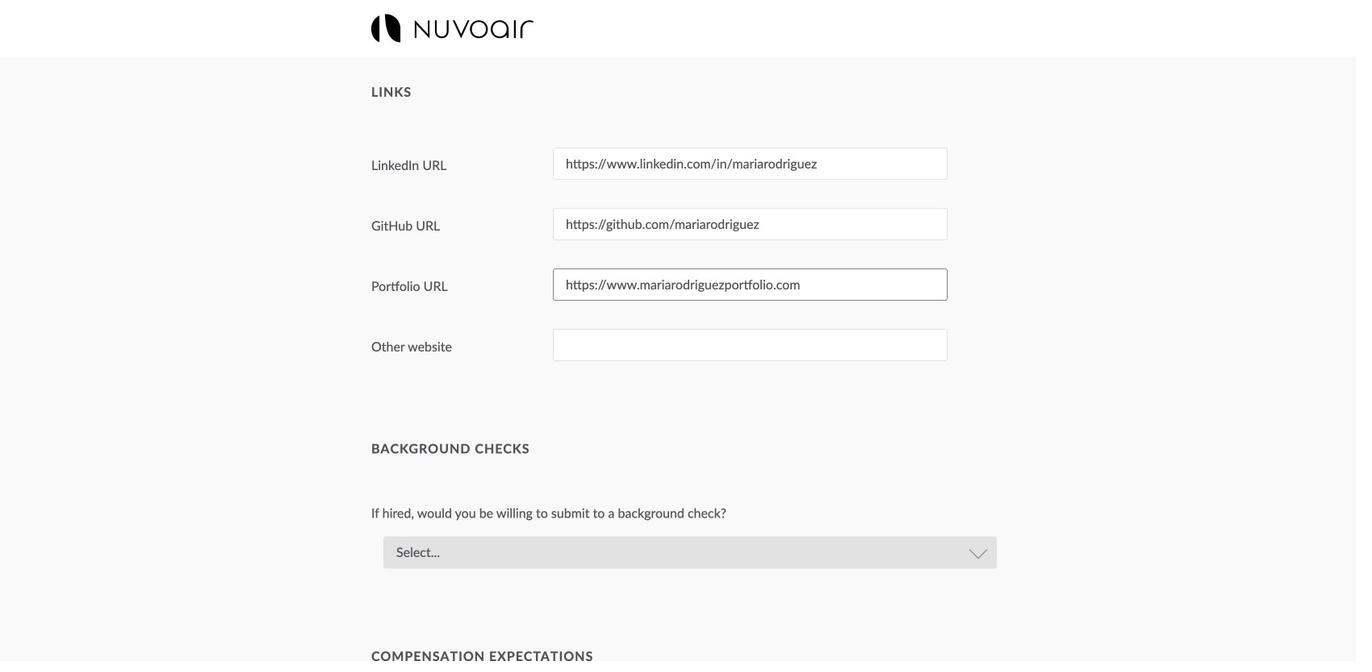 Task type: locate. For each thing, give the bounding box(es) containing it.
None text field
[[553, 0, 948, 5], [553, 148, 948, 180], [553, 269, 948, 301], [553, 0, 948, 5], [553, 148, 948, 180], [553, 269, 948, 301]]

None text field
[[553, 208, 948, 241], [553, 329, 948, 362], [553, 208, 948, 241], [553, 329, 948, 362]]



Task type: describe. For each thing, give the bounding box(es) containing it.
nuvoair logo image
[[371, 14, 533, 42]]



Task type: vqa. For each thing, say whether or not it's contained in the screenshot.
NuvoAir logo
yes



